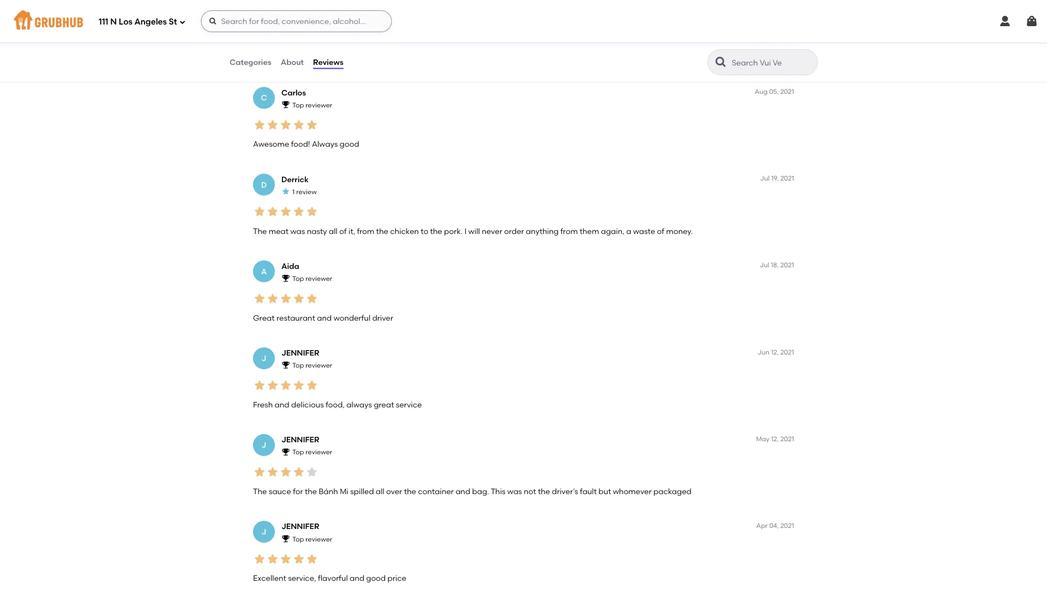Task type: locate. For each thing, give the bounding box(es) containing it.
of for respectful
[[410, 53, 417, 62]]

0 vertical spatial 12,
[[771, 348, 779, 356]]

12, for the sauce for the bánh mi spilled all over the container and bag. this was not the driver's fault but whomever packaged
[[771, 435, 779, 443]]

and left bag.
[[456, 487, 470, 496]]

excellent for excellent service, flavorful and good price
[[253, 574, 286, 583]]

jennifer for and
[[281, 348, 319, 357]]

2 jennifer from the top
[[281, 348, 319, 357]]

n
[[110, 17, 117, 27]]

3 j from the top
[[262, 440, 266, 450]]

111
[[99, 17, 108, 27]]

1 horizontal spatial driver
[[372, 313, 393, 322]]

the left chicken
[[376, 226, 388, 236]]

of right waste
[[657, 226, 664, 236]]

chicken
[[390, 226, 419, 236]]

reviewer down carlos
[[306, 101, 332, 109]]

trophy icon image up about
[[281, 13, 290, 22]]

trophy icon image for for
[[281, 447, 290, 456]]

top reviewer up excellent service, flavorful and good price
[[292, 535, 332, 543]]

1 the from the top
[[253, 226, 267, 236]]

top for always
[[292, 101, 304, 109]]

1 jul from the top
[[760, 174, 770, 182]]

categories button
[[229, 43, 272, 82]]

3 reviewer from the top
[[306, 274, 332, 282]]

top for and
[[292, 274, 304, 282]]

3 top from the top
[[292, 274, 304, 282]]

delivery left options
[[419, 53, 448, 62]]

the
[[376, 226, 388, 236], [430, 226, 442, 236], [305, 487, 317, 496], [404, 487, 416, 496], [538, 487, 550, 496]]

1 horizontal spatial delivery
[[419, 53, 448, 62]]

them
[[580, 226, 599, 236]]

6 2021 from the top
[[780, 522, 794, 529]]

1 horizontal spatial all
[[376, 487, 384, 496]]

1 2021 from the top
[[780, 87, 794, 95]]

jennifer down delicious
[[281, 435, 319, 444]]

2021 for great restaurant and wonderful driver
[[780, 261, 794, 269]]

of left it,
[[339, 226, 347, 236]]

1 vertical spatial jul
[[760, 261, 769, 269]]

top reviewer for for
[[292, 448, 332, 456]]

all
[[329, 226, 338, 236], [376, 487, 384, 496]]

1 vertical spatial was
[[507, 487, 522, 496]]

the left sauce
[[253, 487, 267, 496]]

1 top from the top
[[292, 14, 304, 22]]

top up about
[[292, 14, 304, 22]]

i
[[465, 226, 467, 236]]

was right 'meat'
[[290, 226, 305, 236]]

jul left 19, at the right top of the page
[[760, 174, 770, 182]]

trophy icon image down sauce
[[281, 534, 290, 543]]

5 reviewer from the top
[[306, 448, 332, 456]]

again,
[[601, 226, 624, 236]]

2021 for the meat was nasty all of it, from the chicken to the pork. i will never order anything from them again, a waste of money.
[[780, 174, 794, 182]]

service,
[[288, 53, 316, 62], [288, 574, 316, 583]]

jennifer down restaurant
[[281, 348, 319, 357]]

6 top from the top
[[292, 535, 304, 543]]

service, up carlos
[[288, 53, 316, 62]]

great
[[374, 400, 394, 409]]

may 12, 2021
[[756, 435, 794, 443]]

1 reviewer from the top
[[306, 14, 332, 22]]

1 j from the top
[[262, 6, 266, 16]]

the for the sauce for the bánh mi spilled all over the container and bag. this was not the driver's fault but whomever packaged
[[253, 487, 267, 496]]

2 excellent from the top
[[253, 574, 286, 583]]

4 top from the top
[[292, 361, 304, 369]]

2 2021 from the top
[[780, 174, 794, 182]]

4 jennifer from the top
[[281, 522, 319, 531]]

0 vertical spatial the
[[253, 226, 267, 236]]

service, for delivery
[[288, 53, 316, 62]]

1 vertical spatial 12,
[[771, 435, 779, 443]]

1 trophy icon image from the top
[[281, 13, 290, 22]]

2 service, from the top
[[288, 574, 316, 583]]

good
[[340, 139, 359, 149], [366, 574, 386, 583]]

0 horizontal spatial good
[[340, 139, 359, 149]]

trophy icon image for delicious
[[281, 361, 290, 369]]

top for delicious
[[292, 361, 304, 369]]

trophy icon image down the aida
[[281, 274, 290, 282]]

reviewer for delivery
[[306, 14, 332, 22]]

5 top from the top
[[292, 448, 304, 456]]

111 n los angeles st
[[99, 17, 177, 27]]

1 vertical spatial good
[[366, 574, 386, 583]]

of right respectful
[[410, 53, 417, 62]]

driver right wonderful
[[372, 313, 393, 322]]

trophy icon image up sauce
[[281, 447, 290, 456]]

of for all
[[339, 226, 347, 236]]

reviewer up delicious
[[306, 361, 332, 369]]

5 2021 from the top
[[780, 435, 794, 443]]

jennifer down for
[[281, 522, 319, 531]]

money.
[[666, 226, 693, 236]]

from right it,
[[357, 226, 374, 236]]

all right nasty
[[329, 226, 338, 236]]

2 reviewer from the top
[[306, 101, 332, 109]]

4 reviewer from the top
[[306, 361, 332, 369]]

great restaurant and wonderful driver
[[253, 313, 393, 322]]

reviewer up excellent service, flavorful and good price
[[306, 535, 332, 543]]

jul for the meat was nasty all of it, from the chicken to the pork. i will never order anything from them again, a waste of money.
[[760, 174, 770, 182]]

2021 right may
[[780, 435, 794, 443]]

top reviewer for flavorful
[[292, 535, 332, 543]]

aug
[[755, 87, 768, 95]]

driver left respectful
[[348, 53, 369, 62]]

it,
[[348, 226, 355, 236]]

trophy icon image for flavorful
[[281, 534, 290, 543]]

top reviewer down carlos
[[292, 101, 332, 109]]

bánh
[[319, 487, 338, 496]]

1 delivery from the left
[[318, 53, 347, 62]]

12, right jun
[[771, 348, 779, 356]]

good right always
[[340, 139, 359, 149]]

5 top reviewer from the top
[[292, 448, 332, 456]]

2021 for fresh and delicious food, always great service
[[780, 348, 794, 356]]

and right "flavorful"
[[350, 574, 364, 583]]

12, right may
[[771, 435, 779, 443]]

reviewer
[[306, 14, 332, 22], [306, 101, 332, 109], [306, 274, 332, 282], [306, 361, 332, 369], [306, 448, 332, 456], [306, 535, 332, 543]]

1 service, from the top
[[288, 53, 316, 62]]

packaged
[[653, 487, 692, 496]]

0 horizontal spatial driver
[[348, 53, 369, 62]]

of
[[410, 53, 417, 62], [339, 226, 347, 236], [657, 226, 664, 236]]

top reviewer up reviews
[[292, 14, 332, 22]]

fresh
[[253, 400, 273, 409]]

reviews
[[313, 57, 343, 67]]

2 j from the top
[[262, 354, 266, 363]]

2021 right 19, at the right top of the page
[[780, 174, 794, 182]]

0 horizontal spatial svg image
[[179, 19, 186, 25]]

from
[[357, 226, 374, 236], [561, 226, 578, 236]]

svg image
[[999, 15, 1012, 28], [209, 17, 217, 26], [179, 19, 186, 25]]

0 horizontal spatial from
[[357, 226, 374, 236]]

0 vertical spatial driver
[[348, 53, 369, 62]]

3 jennifer from the top
[[281, 435, 319, 444]]

reviewer for always
[[306, 101, 332, 109]]

1 vertical spatial driver
[[372, 313, 393, 322]]

always
[[312, 139, 338, 149]]

2 the from the top
[[253, 487, 267, 496]]

6 reviewer from the top
[[306, 535, 332, 543]]

reviewer up reviews
[[306, 14, 332, 22]]

2021 right the 18,
[[780, 261, 794, 269]]

reviewer up the bánh
[[306, 448, 332, 456]]

top reviewer for and
[[292, 274, 332, 282]]

jul left the 18,
[[760, 261, 769, 269]]

reviewer up 'great restaurant and wonderful driver'
[[306, 274, 332, 282]]

0 vertical spatial excellent
[[253, 53, 286, 62]]

the
[[253, 226, 267, 236], [253, 487, 267, 496]]

0 vertical spatial service,
[[288, 53, 316, 62]]

top reviewer up delicious
[[292, 361, 332, 369]]

star icon image
[[253, 31, 266, 45], [266, 31, 279, 45], [279, 31, 292, 45], [292, 31, 305, 45], [305, 31, 319, 45], [253, 118, 266, 131], [266, 118, 279, 131], [279, 118, 292, 131], [292, 118, 305, 131], [305, 118, 319, 131], [281, 187, 290, 196], [253, 205, 266, 218], [266, 205, 279, 218], [279, 205, 292, 218], [292, 205, 305, 218], [305, 205, 319, 218], [253, 292, 266, 305], [266, 292, 279, 305], [279, 292, 292, 305], [292, 292, 305, 305], [305, 292, 319, 305], [253, 379, 266, 392], [266, 379, 279, 392], [279, 379, 292, 392], [292, 379, 305, 392], [305, 379, 319, 392], [253, 466, 266, 479], [266, 466, 279, 479], [279, 466, 292, 479], [292, 466, 305, 479], [305, 466, 319, 479], [253, 552, 266, 565], [266, 552, 279, 565], [279, 552, 292, 565], [292, 552, 305, 565], [305, 552, 319, 565]]

food,
[[326, 400, 345, 409]]

2021 right 05,
[[780, 87, 794, 95]]

all left over
[[376, 487, 384, 496]]

2 jul from the top
[[760, 261, 769, 269]]

carlos
[[281, 88, 306, 97]]

service, for flavorful
[[288, 574, 316, 583]]

delivery right about
[[318, 53, 347, 62]]

the right to
[[430, 226, 442, 236]]

3 trophy icon image from the top
[[281, 274, 290, 282]]

a
[[626, 226, 631, 236]]

the sauce for the bánh mi spilled all over the container and bag. this was not the driver's fault but whomever packaged
[[253, 487, 692, 496]]

categories
[[230, 57, 271, 67]]

1 vertical spatial service,
[[288, 574, 316, 583]]

2021
[[780, 87, 794, 95], [780, 174, 794, 182], [780, 261, 794, 269], [780, 348, 794, 356], [780, 435, 794, 443], [780, 522, 794, 529]]

3 top reviewer from the top
[[292, 274, 332, 282]]

0 horizontal spatial was
[[290, 226, 305, 236]]

3 2021 from the top
[[780, 261, 794, 269]]

2 top reviewer from the top
[[292, 101, 332, 109]]

top up for
[[292, 448, 304, 456]]

was
[[290, 226, 305, 236], [507, 487, 522, 496]]

2 top from the top
[[292, 101, 304, 109]]

Search for food, convenience, alcohol... search field
[[201, 10, 392, 32]]

1 jennifer from the top
[[281, 1, 319, 10]]

trophy icon image down carlos
[[281, 100, 290, 109]]

bag.
[[472, 487, 489, 496]]

4 j from the top
[[262, 527, 266, 536]]

1 vertical spatial excellent
[[253, 574, 286, 583]]

1 horizontal spatial of
[[410, 53, 417, 62]]

j for fresh and delicious food, always great service
[[262, 354, 266, 363]]

12, for fresh and delicious food, always great service
[[771, 348, 779, 356]]

1 excellent from the top
[[253, 53, 286, 62]]

j
[[262, 6, 266, 16], [262, 354, 266, 363], [262, 440, 266, 450], [262, 527, 266, 536]]

4 trophy icon image from the top
[[281, 361, 290, 369]]

good left price
[[366, 574, 386, 583]]

1 horizontal spatial from
[[561, 226, 578, 236]]

trophy icon image
[[281, 13, 290, 22], [281, 100, 290, 109], [281, 274, 290, 282], [281, 361, 290, 369], [281, 447, 290, 456], [281, 534, 290, 543]]

2 trophy icon image from the top
[[281, 100, 290, 109]]

1 horizontal spatial was
[[507, 487, 522, 496]]

top down for
[[292, 535, 304, 543]]

2021 right 04,
[[780, 522, 794, 529]]

top down the aida
[[292, 274, 304, 282]]

6 trophy icon image from the top
[[281, 534, 290, 543]]

2 12, from the top
[[771, 435, 779, 443]]

1 12, from the top
[[771, 348, 779, 356]]

top for for
[[292, 448, 304, 456]]

excellent
[[253, 53, 286, 62], [253, 574, 286, 583]]

and
[[317, 313, 332, 322], [275, 400, 289, 409], [456, 487, 470, 496], [350, 574, 364, 583]]

1 vertical spatial the
[[253, 487, 267, 496]]

4 2021 from the top
[[780, 348, 794, 356]]

waste
[[633, 226, 655, 236]]

0 vertical spatial was
[[290, 226, 305, 236]]

service, left "flavorful"
[[288, 574, 316, 583]]

top reviewer up for
[[292, 448, 332, 456]]

jennifer up search for food, convenience, alcohol... 'search box' at the left of the page
[[281, 1, 319, 10]]

1 top reviewer from the top
[[292, 14, 332, 22]]

0 horizontal spatial delivery
[[318, 53, 347, 62]]

reviewer for flavorful
[[306, 535, 332, 543]]

0 vertical spatial jul
[[760, 174, 770, 182]]

0 horizontal spatial all
[[329, 226, 338, 236]]

driver
[[348, 53, 369, 62], [372, 313, 393, 322]]

4 top reviewer from the top
[[292, 361, 332, 369]]

from left them
[[561, 226, 578, 236]]

jennifer
[[281, 1, 319, 10], [281, 348, 319, 357], [281, 435, 319, 444], [281, 522, 319, 531]]

top up delicious
[[292, 361, 304, 369]]

2021 right jun
[[780, 348, 794, 356]]

top down carlos
[[292, 101, 304, 109]]

excellent for excellent service, delivery driver respectful of delivery options
[[253, 53, 286, 62]]

aug 05, 2021
[[755, 87, 794, 95]]

jul 18, 2021
[[760, 261, 794, 269]]

0 vertical spatial all
[[329, 226, 338, 236]]

meat
[[269, 226, 289, 236]]

6 top reviewer from the top
[[292, 535, 332, 543]]

0 horizontal spatial of
[[339, 226, 347, 236]]

the left 'meat'
[[253, 226, 267, 236]]

top reviewer down the aida
[[292, 274, 332, 282]]

5 trophy icon image from the top
[[281, 447, 290, 456]]

was left not
[[507, 487, 522, 496]]

about
[[281, 57, 304, 67]]

trophy icon image down restaurant
[[281, 361, 290, 369]]

jennifer for sauce
[[281, 435, 319, 444]]

12,
[[771, 348, 779, 356], [771, 435, 779, 443]]

flavorful
[[318, 574, 348, 583]]

aida
[[281, 261, 299, 271]]

restaurant
[[276, 313, 315, 322]]

delivery
[[318, 53, 347, 62], [419, 53, 448, 62]]



Task type: vqa. For each thing, say whether or not it's contained in the screenshot.
WILD MADE JUICES & MILKS
no



Task type: describe. For each thing, give the bounding box(es) containing it.
2021 for excellent service, flavorful and good price
[[780, 522, 794, 529]]

the right over
[[404, 487, 416, 496]]

19,
[[771, 174, 779, 182]]

0 vertical spatial good
[[340, 139, 359, 149]]

1 horizontal spatial svg image
[[209, 17, 217, 26]]

reviewer for for
[[306, 448, 332, 456]]

c
[[261, 93, 267, 102]]

Search Vui Ve search field
[[731, 57, 814, 68]]

driver's
[[552, 487, 578, 496]]

nasty
[[307, 226, 327, 236]]

top for flavorful
[[292, 535, 304, 543]]

04,
[[769, 522, 779, 529]]

jul for great restaurant and wonderful driver
[[760, 261, 769, 269]]

and right fresh
[[275, 400, 289, 409]]

and left wonderful
[[317, 313, 332, 322]]

sauce
[[269, 487, 291, 496]]

trophy icon image for and
[[281, 274, 290, 282]]

2021 for the sauce for the bánh mi spilled all over the container and bag. this was not the driver's fault but whomever packaged
[[780, 435, 794, 443]]

main navigation navigation
[[0, 0, 1047, 43]]

j for the sauce for the bánh mi spilled all over the container and bag. this was not the driver's fault but whomever packaged
[[262, 440, 266, 450]]

05,
[[769, 87, 779, 95]]

18,
[[771, 261, 779, 269]]

jennifer for service,
[[281, 522, 319, 531]]

apr 04, 2021
[[756, 522, 794, 529]]

1 from from the left
[[357, 226, 374, 236]]

anything
[[526, 226, 559, 236]]

order
[[504, 226, 524, 236]]

1 review
[[292, 188, 317, 196]]

derrick
[[281, 175, 309, 184]]

awesome
[[253, 139, 289, 149]]

fresh and delicious food, always great service
[[253, 400, 422, 409]]

1 vertical spatial all
[[376, 487, 384, 496]]

food!
[[291, 139, 310, 149]]

the right not
[[538, 487, 550, 496]]

search icon image
[[714, 56, 728, 69]]

top reviewer for always
[[292, 101, 332, 109]]

great
[[253, 313, 275, 322]]

j for excellent service, delivery driver respectful of delivery options
[[262, 6, 266, 16]]

to
[[421, 226, 428, 236]]

mi
[[340, 487, 348, 496]]

1 horizontal spatial good
[[366, 574, 386, 583]]

2 horizontal spatial svg image
[[999, 15, 1012, 28]]

options
[[450, 53, 477, 62]]

may
[[756, 435, 770, 443]]

awesome food! always good
[[253, 139, 359, 149]]

review
[[296, 188, 317, 196]]

service
[[396, 400, 422, 409]]

apr
[[756, 522, 768, 529]]

about button
[[280, 43, 304, 82]]

a
[[261, 267, 267, 276]]

svg image
[[1025, 15, 1038, 28]]

the meat was nasty all of it, from the chicken to the pork. i will never order anything from them again, a waste of money.
[[253, 226, 693, 236]]

container
[[418, 487, 454, 496]]

spilled
[[350, 487, 374, 496]]

reviewer for and
[[306, 274, 332, 282]]

the for the meat was nasty all of it, from the chicken to the pork. i will never order anything from them again, a waste of money.
[[253, 226, 267, 236]]

whomever
[[613, 487, 652, 496]]

jun 12, 2021
[[758, 348, 794, 356]]

but
[[599, 487, 611, 496]]

2 horizontal spatial of
[[657, 226, 664, 236]]

reviewer for delicious
[[306, 361, 332, 369]]

top reviewer for delivery
[[292, 14, 332, 22]]

will
[[468, 226, 480, 236]]

always
[[346, 400, 372, 409]]

never
[[482, 226, 502, 236]]

2 delivery from the left
[[419, 53, 448, 62]]

excellent service, delivery driver respectful of delivery options
[[253, 53, 477, 62]]

jul 19, 2021
[[760, 174, 794, 182]]

for
[[293, 487, 303, 496]]

fault
[[580, 487, 597, 496]]

trophy icon image for delivery
[[281, 13, 290, 22]]

pork.
[[444, 226, 463, 236]]

wonderful
[[334, 313, 370, 322]]

the right for
[[305, 487, 317, 496]]

1
[[292, 188, 295, 196]]

trophy icon image for always
[[281, 100, 290, 109]]

reviews button
[[313, 43, 344, 82]]

over
[[386, 487, 402, 496]]

d
[[261, 180, 267, 189]]

angeles
[[134, 17, 167, 27]]

respectful
[[371, 53, 408, 62]]

top for delivery
[[292, 14, 304, 22]]

j for excellent service, flavorful and good price
[[262, 527, 266, 536]]

price
[[388, 574, 406, 583]]

los
[[119, 17, 132, 27]]

top reviewer for delicious
[[292, 361, 332, 369]]

this
[[491, 487, 506, 496]]

delicious
[[291, 400, 324, 409]]

jun
[[758, 348, 770, 356]]

2 from from the left
[[561, 226, 578, 236]]

excellent service, flavorful and good price
[[253, 574, 406, 583]]

2021 for awesome food! always good
[[780, 87, 794, 95]]

st
[[169, 17, 177, 27]]

not
[[524, 487, 536, 496]]



